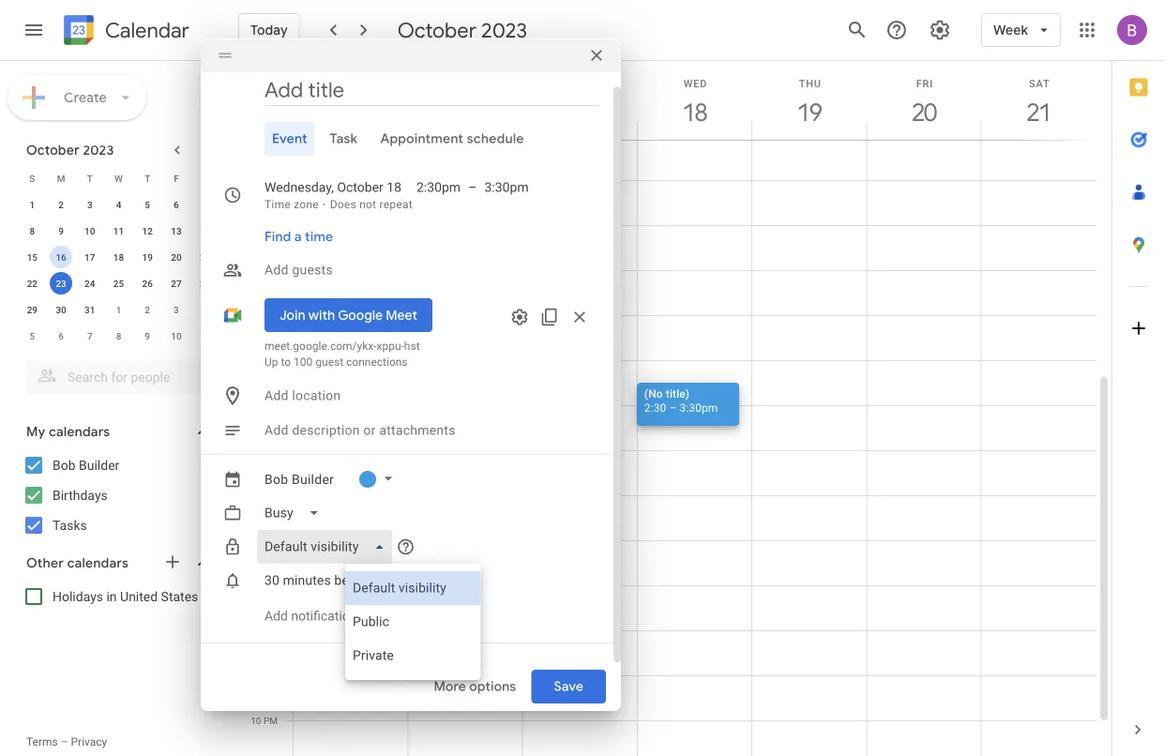 Task type: describe. For each thing, give the bounding box(es) containing it.
today
[[251, 22, 288, 38]]

schedule
[[467, 131, 524, 147]]

f
[[174, 173, 179, 184]]

1 horizontal spatial tab list
[[1113, 61, 1165, 704]]

states
[[161, 589, 198, 604]]

w
[[115, 173, 123, 184]]

does not repeat
[[330, 198, 413, 211]]

19 link
[[789, 91, 832, 134]]

event button
[[265, 122, 315, 156]]

6 for 6 pm
[[256, 535, 261, 546]]

gmt-
[[246, 125, 267, 136]]

holidays
[[53, 589, 103, 604]]

100
[[294, 356, 313, 369]]

3:30pm inside (no title) 2:30 – 3:30pm
[[680, 401, 718, 414]]

1 vertical spatial 2023
[[83, 142, 114, 158]]

calendar heading
[[101, 17, 189, 44]]

november 7 element
[[79, 325, 101, 347]]

29
[[27, 304, 38, 315]]

1 horizontal spatial bob builder
[[265, 472, 334, 487]]

0 vertical spatial 7
[[203, 199, 208, 210]]

notification
[[291, 609, 357, 624]]

row containing 15
[[18, 244, 220, 270]]

visibility list box
[[345, 564, 481, 681]]

2 column header from the left
[[408, 61, 523, 140]]

pm for 1 pm
[[264, 310, 278, 321]]

row group containing 1
[[18, 191, 220, 349]]

find a time button
[[257, 220, 341, 253]]

private option
[[345, 639, 481, 673]]

20 inside row
[[171, 252, 182, 263]]

am for 10 am
[[263, 175, 278, 186]]

row containing 22
[[18, 270, 220, 297]]

0 vertical spatial october
[[398, 17, 477, 43]]

0 vertical spatial 5
[[145, 199, 150, 210]]

1 horizontal spatial 6
[[174, 199, 179, 210]]

birthdays
[[53, 488, 108, 503]]

privacy
[[71, 736, 107, 749]]

1 horizontal spatial october
[[337, 180, 384, 195]]

with
[[309, 307, 335, 323]]

find
[[265, 228, 291, 245]]

21 inside row
[[200, 252, 211, 263]]

3 column header from the left
[[522, 61, 638, 140]]

other calendars button
[[4, 548, 233, 578]]

19 column header
[[752, 61, 868, 140]]

november 4 element
[[194, 298, 216, 321]]

november 9 element
[[136, 325, 159, 347]]

15 element
[[21, 246, 44, 268]]

1 for 1 pm
[[256, 310, 261, 321]]

21 column header
[[981, 61, 1097, 140]]

11 for november 11 element
[[200, 330, 211, 342]]

21 link
[[1018, 91, 1061, 134]]

1 vertical spatial 9
[[58, 225, 64, 237]]

4 pm
[[256, 445, 278, 456]]

meet.google.com/ykx-xppu-hst up to 100 guest connections
[[265, 340, 420, 369]]

19 inside 'element'
[[142, 252, 153, 263]]

8 for november 8 element
[[116, 330, 121, 342]]

appointment schedule
[[380, 131, 524, 147]]

thu
[[799, 77, 822, 89]]

7 pm
[[256, 580, 278, 591]]

18 inside wed 18
[[682, 97, 706, 128]]

24
[[85, 278, 95, 289]]

november 8 element
[[107, 325, 130, 347]]

october 2023 grid
[[18, 165, 220, 349]]

(no
[[645, 387, 663, 400]]

26 element
[[136, 272, 159, 295]]

google
[[338, 307, 383, 323]]

add other calendars image
[[163, 553, 182, 572]]

pm for 6 pm
[[264, 535, 278, 546]]

create button
[[8, 75, 146, 120]]

– for 3:30pm
[[468, 180, 477, 195]]

row containing 8
[[18, 218, 220, 244]]

meet
[[386, 307, 418, 323]]

join with google meet
[[280, 307, 418, 323]]

19 element
[[136, 246, 159, 268]]

1 horizontal spatial bob
[[265, 472, 288, 487]]

2:30pm
[[417, 180, 461, 195]]

calendar
[[105, 17, 189, 44]]

10 pm
[[251, 715, 278, 726]]

14 element
[[194, 220, 216, 242]]

11 element
[[107, 220, 130, 242]]

28
[[200, 278, 211, 289]]

terms
[[26, 736, 58, 749]]

17 element
[[79, 246, 101, 268]]

holidays in united states
[[53, 589, 198, 604]]

pm for 12 pm
[[264, 265, 278, 276]]

wed
[[684, 77, 708, 89]]

pm for 3 pm
[[264, 400, 278, 411]]

(no title) 2:30 – 3:30pm
[[645, 387, 718, 414]]

terms – privacy
[[26, 736, 107, 749]]

november 1 element
[[107, 298, 130, 321]]

16
[[56, 252, 66, 263]]

20 link
[[903, 91, 947, 134]]

week button
[[982, 8, 1062, 53]]

november 6 element
[[50, 325, 72, 347]]

10 for 10 pm
[[251, 715, 261, 726]]

22 element
[[21, 272, 44, 295]]

title)
[[666, 387, 690, 400]]

pm for 7 pm
[[264, 580, 278, 591]]

builder inside my calendars list
[[79, 458, 119, 473]]

my calendars button
[[4, 417, 233, 447]]

0 horizontal spatial 2
[[58, 199, 64, 210]]

10 element
[[79, 220, 101, 242]]

18 link
[[674, 91, 717, 134]]

terms link
[[26, 736, 58, 749]]

today button
[[238, 8, 300, 53]]

23 cell
[[47, 270, 75, 297]]

1 horizontal spatial 18
[[387, 180, 402, 195]]

pm for 8 pm
[[264, 625, 278, 636]]

2:30
[[645, 401, 667, 414]]

18 column header
[[637, 61, 753, 140]]

my
[[26, 424, 45, 440]]

to
[[281, 356, 291, 369]]

calendars for my calendars
[[49, 424, 110, 440]]

bob inside my calendars list
[[53, 458, 76, 473]]

pm for 4 pm
[[264, 445, 278, 456]]

sat 21
[[1026, 77, 1051, 128]]

row containing 1
[[18, 191, 220, 218]]

13 element
[[165, 220, 188, 242]]

20 column header
[[867, 61, 982, 140]]

0 horizontal spatial 3:30pm
[[485, 180, 529, 195]]

15
[[27, 252, 38, 263]]

task button
[[323, 122, 365, 156]]

tasks
[[53, 518, 87, 533]]

hst
[[404, 340, 420, 353]]

create
[[64, 89, 107, 106]]

tab list containing event
[[216, 122, 599, 156]]

3 for 3 pm
[[256, 400, 261, 411]]

bob builder inside my calendars list
[[53, 458, 119, 473]]

week
[[994, 22, 1029, 38]]

add for add location
[[265, 388, 289, 404]]

12 element
[[136, 220, 159, 242]]

1 t from the left
[[87, 173, 93, 184]]

24 element
[[79, 272, 101, 295]]

connections
[[346, 356, 408, 369]]

12 for 12
[[142, 225, 153, 237]]

add guests
[[265, 262, 333, 278]]

26
[[142, 278, 153, 289]]

or
[[364, 423, 376, 438]]

appointment schedule button
[[373, 122, 532, 156]]

21 element
[[194, 246, 216, 268]]

fri 20
[[912, 77, 936, 128]]

wed 18
[[682, 77, 708, 128]]

does
[[330, 198, 357, 211]]

appointment
[[380, 131, 464, 147]]

13
[[171, 225, 182, 237]]

a
[[295, 228, 302, 245]]



Task type: locate. For each thing, give the bounding box(es) containing it.
my calendars list
[[4, 451, 233, 541]]

0 horizontal spatial 2023
[[83, 142, 114, 158]]

0 horizontal spatial 18
[[113, 252, 124, 263]]

row containing s
[[18, 165, 220, 191]]

2 am from the top
[[263, 175, 278, 186]]

2 vertical spatial 2
[[256, 355, 261, 366]]

calendars up in
[[67, 555, 129, 571]]

2 t from the left
[[145, 173, 150, 184]]

18 element
[[107, 246, 130, 268]]

calendars for other calendars
[[67, 555, 129, 571]]

1 vertical spatial october
[[26, 142, 80, 158]]

t left the f
[[145, 173, 150, 184]]

5
[[145, 199, 150, 210], [30, 330, 35, 342]]

1 vertical spatial 3
[[174, 304, 179, 315]]

23
[[56, 278, 66, 289]]

0 vertical spatial 2023
[[482, 17, 527, 43]]

1 horizontal spatial t
[[145, 173, 150, 184]]

1 vertical spatial –
[[670, 401, 677, 414]]

add inside button
[[265, 609, 288, 624]]

description
[[292, 423, 360, 438]]

2 for november 2 element
[[145, 304, 150, 315]]

14
[[200, 225, 211, 237]]

time zone
[[265, 198, 319, 211]]

s inside column header
[[202, 173, 208, 184]]

fri
[[917, 77, 934, 89]]

6 down 30 element
[[58, 330, 64, 342]]

8 up 15 'element'
[[30, 225, 35, 237]]

1 vertical spatial 8
[[116, 330, 121, 342]]

row up 25 element
[[18, 244, 220, 270]]

07
[[267, 125, 278, 136]]

1 horizontal spatial 12
[[251, 265, 261, 276]]

12 for 12 pm
[[251, 265, 261, 276]]

other
[[26, 555, 64, 571]]

2 vertical spatial am
[[263, 220, 278, 231]]

21 down sat
[[1026, 97, 1051, 128]]

6 down the f
[[174, 199, 179, 210]]

4
[[116, 199, 121, 210], [256, 445, 261, 456]]

column header
[[293, 61, 409, 140], [408, 61, 523, 140], [522, 61, 638, 140]]

9 inside grid
[[256, 130, 261, 141]]

add down up at the top left
[[265, 388, 289, 404]]

– for privacy
[[61, 736, 68, 749]]

november 10 element
[[165, 325, 188, 347]]

6 pm from the top
[[264, 535, 278, 546]]

pm down the add notification
[[264, 625, 278, 636]]

pm for 10 pm
[[264, 715, 278, 726]]

row up november 1 element
[[18, 270, 220, 297]]

add notification
[[265, 609, 357, 624]]

calendars
[[49, 424, 110, 440], [67, 555, 129, 571]]

7 down 31 element
[[87, 330, 93, 342]]

row down november 1 element
[[18, 323, 220, 349]]

time
[[305, 228, 333, 245]]

t
[[87, 173, 93, 184], [145, 173, 150, 184]]

3 add from the top
[[265, 423, 289, 438]]

0 horizontal spatial 8
[[30, 225, 35, 237]]

1 for november 1 element
[[116, 304, 121, 315]]

3 row from the top
[[18, 218, 220, 244]]

22
[[27, 278, 38, 289]]

s
[[29, 173, 35, 184], [202, 173, 208, 184]]

Add title text field
[[265, 76, 599, 104]]

0 horizontal spatial october
[[26, 142, 80, 158]]

19 inside thu 19
[[797, 97, 821, 128]]

8 pm
[[256, 625, 278, 636]]

30 element
[[50, 298, 72, 321]]

add for add guests
[[265, 262, 289, 278]]

3 for november 3 element
[[174, 304, 179, 315]]

2
[[58, 199, 64, 210], [145, 304, 150, 315], [256, 355, 261, 366]]

0 vertical spatial 20
[[912, 97, 936, 128]]

zone
[[294, 198, 319, 211]]

0 vertical spatial 19
[[797, 97, 821, 128]]

8 down 7 pm
[[256, 625, 261, 636]]

bob builder
[[53, 458, 119, 473], [265, 472, 334, 487]]

add for add notification
[[265, 609, 288, 624]]

9 down november 2 element
[[145, 330, 150, 342]]

1 up 15 'element'
[[30, 199, 35, 210]]

pm down 8 pm
[[264, 715, 278, 726]]

5 pm from the top
[[264, 445, 278, 456]]

1 horizontal spatial 8
[[116, 330, 121, 342]]

calendars right 'my'
[[49, 424, 110, 440]]

november 2 element
[[136, 298, 159, 321]]

7 for 7 pm
[[256, 580, 261, 591]]

12 pm
[[251, 265, 278, 276]]

pm down 3 pm
[[264, 445, 278, 456]]

– right the "terms"
[[61, 736, 68, 749]]

1 vertical spatial october 2023
[[26, 142, 114, 158]]

am for 9 am
[[263, 130, 278, 141]]

default visibility option
[[345, 572, 481, 605]]

5 up 12 element on the top of page
[[145, 199, 150, 210]]

17
[[85, 252, 95, 263]]

november 3 element
[[165, 298, 188, 321]]

2 vertical spatial 6
[[256, 535, 261, 546]]

8 for 8 pm
[[256, 625, 261, 636]]

4 pm from the top
[[264, 400, 278, 411]]

1 inside grid
[[256, 310, 261, 321]]

row down the 'w'
[[18, 191, 220, 218]]

1 horizontal spatial 21
[[1026, 97, 1051, 128]]

0 horizontal spatial bob builder
[[53, 458, 119, 473]]

other calendars
[[26, 555, 129, 571]]

3 left the add location
[[256, 400, 261, 411]]

0 vertical spatial 8
[[30, 225, 35, 237]]

3:30pm right 'to' element in the left of the page
[[485, 180, 529, 195]]

2 pm
[[256, 355, 278, 366]]

1 left join
[[256, 310, 261, 321]]

builder up birthdays
[[79, 458, 119, 473]]

16 cell
[[47, 244, 75, 270]]

m
[[57, 173, 65, 184]]

27
[[171, 278, 182, 289]]

0 horizontal spatial bob
[[53, 458, 76, 473]]

3:30pm down title)
[[680, 401, 718, 414]]

bob down my calendars
[[53, 458, 76, 473]]

0 horizontal spatial 7
[[87, 330, 93, 342]]

0 vertical spatial 3:30pm
[[485, 180, 529, 195]]

2:30pm – 3:30pm
[[417, 180, 529, 195]]

7
[[203, 199, 208, 210], [87, 330, 93, 342], [256, 580, 261, 591]]

october up "m"
[[26, 142, 80, 158]]

event
[[272, 131, 308, 147]]

12 up 19 'element'
[[142, 225, 153, 237]]

0 vertical spatial calendars
[[49, 424, 110, 440]]

row up 11 element
[[18, 165, 220, 191]]

2 horizontal spatial 11
[[251, 220, 261, 231]]

2 horizontal spatial 8
[[256, 625, 261, 636]]

9 left 07
[[256, 130, 261, 141]]

None field
[[257, 497, 335, 530], [257, 530, 400, 564], [257, 564, 414, 598], [257, 497, 335, 530], [257, 530, 400, 564], [257, 564, 414, 598]]

0 vertical spatial am
[[263, 130, 278, 141]]

grid
[[240, 61, 1112, 756]]

18 down wed
[[682, 97, 706, 128]]

0 horizontal spatial s
[[29, 173, 35, 184]]

2 row from the top
[[18, 191, 220, 218]]

0 horizontal spatial 5
[[30, 330, 35, 342]]

bob down 4 pm
[[265, 472, 288, 487]]

1 horizontal spatial 2
[[145, 304, 150, 315]]

pm down up at the top left
[[264, 400, 278, 411]]

1 horizontal spatial 19
[[797, 97, 821, 128]]

thu 19
[[797, 77, 822, 128]]

Search for people text field
[[38, 360, 203, 394]]

8 inside grid
[[256, 625, 261, 636]]

2 pm from the top
[[264, 310, 278, 321]]

add up 8 pm
[[265, 609, 288, 624]]

2 horizontal spatial 6
[[256, 535, 261, 546]]

wednesday, october 18
[[265, 180, 402, 195]]

3
[[87, 199, 93, 210], [174, 304, 179, 315], [256, 400, 261, 411]]

october up not
[[337, 180, 384, 195]]

1 horizontal spatial 4
[[256, 445, 261, 456]]

am for 11 am
[[263, 220, 278, 231]]

add guests button
[[257, 253, 599, 287]]

repeat
[[380, 198, 413, 211]]

grid containing 18
[[240, 61, 1112, 756]]

2 left up at the top left
[[256, 355, 261, 366]]

2 down "m"
[[58, 199, 64, 210]]

0 horizontal spatial 12
[[142, 225, 153, 237]]

6 up 7 pm
[[256, 535, 261, 546]]

20
[[912, 97, 936, 128], [171, 252, 182, 263]]

21 down 14
[[200, 252, 211, 263]]

11
[[251, 220, 261, 231], [113, 225, 124, 237], [200, 330, 211, 342]]

calendar element
[[60, 11, 189, 53]]

2 horizontal spatial 18
[[682, 97, 706, 128]]

public option
[[345, 605, 481, 639]]

pm left to
[[264, 355, 278, 366]]

4 inside row
[[116, 199, 121, 210]]

7 down "saturday" column header
[[203, 199, 208, 210]]

pm
[[264, 265, 278, 276], [264, 310, 278, 321], [264, 355, 278, 366], [264, 400, 278, 411], [264, 445, 278, 456], [264, 535, 278, 546], [264, 580, 278, 591], [264, 625, 278, 636], [264, 715, 278, 726]]

0 horizontal spatial 19
[[142, 252, 153, 263]]

pm for 2 pm
[[264, 355, 278, 366]]

1 horizontal spatial october 2023
[[398, 17, 527, 43]]

18 up '25'
[[113, 252, 124, 263]]

2 horizontal spatial 9
[[256, 130, 261, 141]]

wednesday,
[[265, 180, 334, 195]]

add inside 'dropdown button'
[[265, 262, 289, 278]]

11 inside grid
[[251, 220, 261, 231]]

1 row from the top
[[18, 165, 220, 191]]

10 down 8 pm
[[251, 715, 261, 726]]

0 horizontal spatial 11
[[113, 225, 124, 237]]

support image
[[886, 19, 909, 41]]

11 left find
[[251, 220, 261, 231]]

10 for november 10 element
[[171, 330, 182, 342]]

guest
[[316, 356, 344, 369]]

0 vertical spatial 2
[[58, 199, 64, 210]]

october up add title text field
[[398, 17, 477, 43]]

settings menu image
[[929, 19, 952, 41]]

3 am from the top
[[263, 220, 278, 231]]

7 up 8 pm
[[256, 580, 261, 591]]

6 inside grid
[[256, 535, 261, 546]]

20 up 27
[[171, 252, 182, 263]]

2 up the november 9 element at the left top
[[145, 304, 150, 315]]

1 vertical spatial 12
[[251, 265, 261, 276]]

1 horizontal spatial 9
[[145, 330, 150, 342]]

main drawer image
[[23, 19, 45, 41]]

am
[[263, 130, 278, 141], [263, 175, 278, 186], [263, 220, 278, 231]]

2 horizontal spatial 2
[[256, 355, 261, 366]]

calendars inside dropdown button
[[49, 424, 110, 440]]

5 row from the top
[[18, 270, 220, 297]]

0 horizontal spatial 1
[[30, 199, 35, 210]]

bob builder down 4 pm
[[265, 472, 334, 487]]

7 row from the top
[[18, 323, 220, 349]]

1 add from the top
[[265, 262, 289, 278]]

1 vertical spatial 3:30pm
[[680, 401, 718, 414]]

12 left add guests
[[251, 265, 261, 276]]

1 s from the left
[[29, 173, 35, 184]]

16 element
[[50, 246, 72, 268]]

25
[[113, 278, 124, 289]]

2023
[[482, 17, 527, 43], [83, 142, 114, 158]]

3 up 10 element
[[87, 199, 93, 210]]

6 for november 6 element
[[58, 330, 64, 342]]

1 vertical spatial 21
[[200, 252, 211, 263]]

11 down november 4 element
[[200, 330, 211, 342]]

10 left wednesday,
[[251, 175, 261, 186]]

6 pm
[[256, 535, 278, 546]]

0 horizontal spatial –
[[61, 736, 68, 749]]

1 am from the top
[[263, 130, 278, 141]]

3 down 27 element at the left of page
[[174, 304, 179, 315]]

– down title)
[[670, 401, 677, 414]]

9 for 9 am
[[256, 130, 261, 141]]

pm up 8 pm
[[264, 580, 278, 591]]

1 horizontal spatial s
[[202, 173, 208, 184]]

november 5 element
[[21, 325, 44, 347]]

october 2023 up "m"
[[26, 142, 114, 158]]

0 vertical spatial –
[[468, 180, 477, 195]]

28 element
[[194, 272, 216, 295]]

1 vertical spatial 6
[[58, 330, 64, 342]]

1 vertical spatial calendars
[[67, 555, 129, 571]]

0 vertical spatial 3
[[87, 199, 93, 210]]

– inside (no title) 2:30 – 3:30pm
[[670, 401, 677, 414]]

1 horizontal spatial 20
[[912, 97, 936, 128]]

3 pm from the top
[[264, 355, 278, 366]]

1 horizontal spatial 7
[[203, 199, 208, 210]]

tab list
[[1113, 61, 1165, 704], [216, 122, 599, 156]]

8 pm from the top
[[264, 625, 278, 636]]

row up 18 element
[[18, 218, 220, 244]]

october 2023 up add title text field
[[398, 17, 527, 43]]

saturday column header
[[191, 165, 220, 191]]

2 for 2 pm
[[256, 355, 261, 366]]

united
[[120, 589, 158, 604]]

1 horizontal spatial 1
[[116, 304, 121, 315]]

pm left join
[[264, 310, 278, 321]]

1 vertical spatial 20
[[171, 252, 182, 263]]

10 for 10 element
[[85, 225, 95, 237]]

2 add from the top
[[265, 388, 289, 404]]

–
[[468, 180, 477, 195], [670, 401, 677, 414], [61, 736, 68, 749]]

2 s from the left
[[202, 173, 208, 184]]

20 inside column header
[[912, 97, 936, 128]]

0 vertical spatial 4
[[116, 199, 121, 210]]

s left "m"
[[29, 173, 35, 184]]

1 vertical spatial 18
[[387, 180, 402, 195]]

10 am
[[251, 175, 278, 186]]

0 horizontal spatial t
[[87, 173, 93, 184]]

– right 2:30pm
[[468, 180, 477, 195]]

8
[[30, 225, 35, 237], [116, 330, 121, 342], [256, 625, 261, 636]]

add up 4 pm
[[265, 423, 289, 438]]

31
[[85, 304, 95, 315]]

9 pm from the top
[[264, 715, 278, 726]]

add for add description or attachments
[[265, 423, 289, 438]]

6
[[174, 199, 179, 210], [58, 330, 64, 342], [256, 535, 261, 546]]

4 row from the top
[[18, 244, 220, 270]]

27 element
[[165, 272, 188, 295]]

privacy link
[[71, 736, 107, 749]]

builder down description
[[292, 472, 334, 487]]

november 11 element
[[194, 325, 216, 347]]

join
[[280, 307, 305, 323]]

1 horizontal spatial 2023
[[482, 17, 527, 43]]

21 inside column header
[[1026, 97, 1051, 128]]

3 pm
[[256, 400, 278, 411]]

19 up 26
[[142, 252, 153, 263]]

6 row from the top
[[18, 297, 220, 323]]

time
[[265, 198, 291, 211]]

in
[[107, 589, 117, 604]]

not
[[360, 198, 377, 211]]

0 horizontal spatial 3
[[87, 199, 93, 210]]

31 element
[[79, 298, 101, 321]]

s right the f
[[202, 173, 208, 184]]

1 horizontal spatial –
[[468, 180, 477, 195]]

12 inside row
[[142, 225, 153, 237]]

4 for 4 pm
[[256, 445, 261, 456]]

0 horizontal spatial tab list
[[216, 122, 599, 156]]

add down find
[[265, 262, 289, 278]]

add description or attachments
[[265, 423, 456, 438]]

meet.google.com/ykx-
[[265, 340, 377, 353]]

4 down 3 pm
[[256, 445, 261, 456]]

19 down thu
[[797, 97, 821, 128]]

2 vertical spatial 9
[[145, 330, 150, 342]]

4 for 4
[[116, 199, 121, 210]]

None search field
[[0, 353, 233, 394]]

4 add from the top
[[265, 609, 288, 624]]

10 for 10 am
[[251, 175, 261, 186]]

calendars inside dropdown button
[[67, 555, 129, 571]]

18 up repeat
[[387, 180, 402, 195]]

row
[[18, 165, 220, 191], [18, 191, 220, 218], [18, 218, 220, 244], [18, 244, 220, 270], [18, 270, 220, 297], [18, 297, 220, 323], [18, 323, 220, 349]]

1 column header from the left
[[293, 61, 409, 140]]

11 up 18 element
[[113, 225, 124, 237]]

0 horizontal spatial 6
[[58, 330, 64, 342]]

8 down november 1 element
[[116, 330, 121, 342]]

2 vertical spatial 7
[[256, 580, 261, 591]]

0 horizontal spatial 9
[[58, 225, 64, 237]]

row group
[[18, 191, 220, 349]]

25 element
[[107, 272, 130, 295]]

11 for 11 element
[[113, 225, 124, 237]]

2 vertical spatial october
[[337, 180, 384, 195]]

attachments
[[379, 423, 456, 438]]

18 inside 18 element
[[113, 252, 124, 263]]

task
[[330, 131, 358, 147]]

9 up 16 element
[[58, 225, 64, 237]]

0 vertical spatial 18
[[682, 97, 706, 128]]

to element
[[468, 178, 477, 197]]

12 inside grid
[[251, 265, 261, 276]]

find a time
[[265, 228, 333, 245]]

2 horizontal spatial 3
[[256, 400, 261, 411]]

1 vertical spatial 7
[[87, 330, 93, 342]]

7 pm from the top
[[264, 580, 278, 591]]

4 up 11 element
[[116, 199, 121, 210]]

9 for the november 9 element at the left top
[[145, 330, 150, 342]]

7 inside grid
[[256, 580, 261, 591]]

0 horizontal spatial builder
[[79, 458, 119, 473]]

1 vertical spatial am
[[263, 175, 278, 186]]

10 up 17
[[85, 225, 95, 237]]

20 element
[[165, 246, 188, 268]]

20 down "fri"
[[912, 97, 936, 128]]

pm down find
[[264, 265, 278, 276]]

1 vertical spatial 19
[[142, 252, 153, 263]]

2 horizontal spatial 7
[[256, 580, 261, 591]]

29 element
[[21, 298, 44, 321]]

bob builder up birthdays
[[53, 458, 119, 473]]

guests
[[292, 262, 333, 278]]

join with google meet link
[[265, 299, 433, 332]]

11 for 11 am
[[251, 220, 261, 231]]

0 horizontal spatial 4
[[116, 199, 121, 210]]

4 inside grid
[[256, 445, 261, 456]]

7 for november 7 element on the left
[[87, 330, 93, 342]]

1 horizontal spatial 3
[[174, 304, 179, 315]]

0 vertical spatial october 2023
[[398, 17, 527, 43]]

row up november 8 element
[[18, 297, 220, 323]]

0 vertical spatial 12
[[142, 225, 153, 237]]

pm up 7 pm
[[264, 535, 278, 546]]

0 horizontal spatial 20
[[171, 252, 182, 263]]

2 vertical spatial 8
[[256, 625, 261, 636]]

1 pm from the top
[[264, 265, 278, 276]]

october
[[398, 17, 477, 43], [26, 142, 80, 158], [337, 180, 384, 195]]

1 vertical spatial 2
[[145, 304, 150, 315]]

2 vertical spatial –
[[61, 736, 68, 749]]

0 vertical spatial 21
[[1026, 97, 1051, 128]]

23, today element
[[50, 272, 72, 295]]

t left the 'w'
[[87, 173, 93, 184]]

12
[[142, 225, 153, 237], [251, 265, 261, 276]]

1 up november 8 element
[[116, 304, 121, 315]]

0 vertical spatial 6
[[174, 199, 179, 210]]

10 down november 3 element
[[171, 330, 182, 342]]

5 down the 29 "element"
[[30, 330, 35, 342]]

1 horizontal spatial builder
[[292, 472, 334, 487]]

sat
[[1030, 77, 1051, 89]]

add notification button
[[257, 594, 365, 639]]

0 horizontal spatial october 2023
[[26, 142, 114, 158]]

1 horizontal spatial 11
[[200, 330, 211, 342]]

add location
[[265, 388, 341, 404]]

row containing 5
[[18, 323, 220, 349]]

row containing 29
[[18, 297, 220, 323]]



Task type: vqa. For each thing, say whether or not it's contained in the screenshot.


